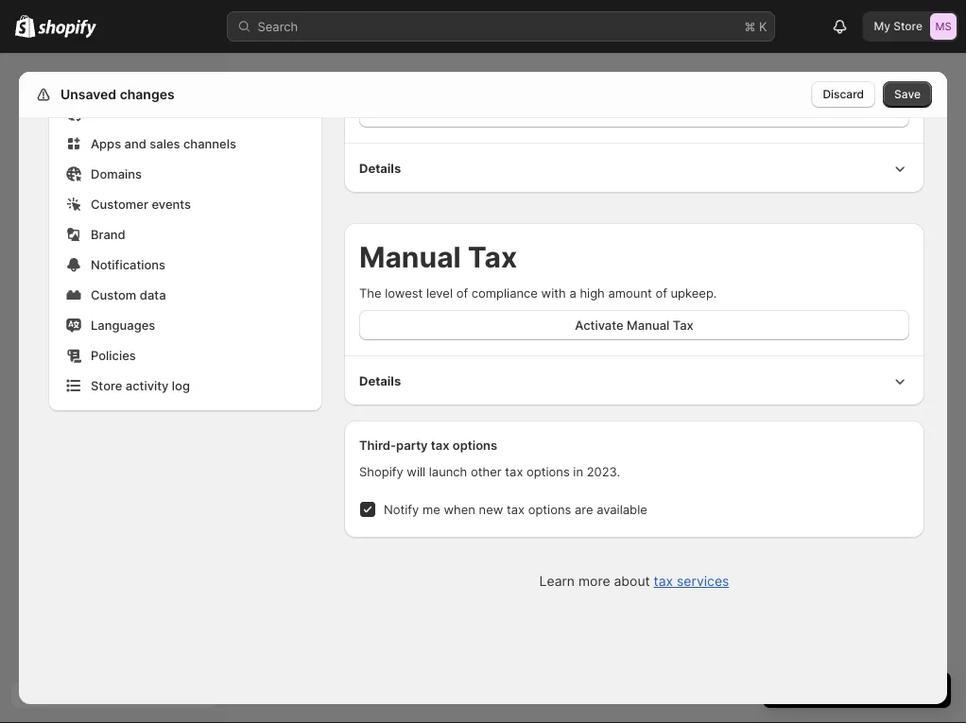 Task type: vqa. For each thing, say whether or not it's contained in the screenshot.
United States (+1) image
no



Task type: describe. For each thing, give the bounding box(es) containing it.
details for 1st details dropdown button
[[360, 161, 401, 175]]

options for other
[[527, 465, 570, 479]]

1 details button from the top
[[344, 144, 925, 193]]

customer
[[91, 197, 149, 211]]

discard
[[824, 88, 865, 101]]

settings dialog
[[19, 0, 948, 705]]

save
[[895, 88, 921, 101]]

policies
[[91, 348, 136, 363]]

2 of from the left
[[656, 286, 668, 300]]

are
[[575, 502, 594, 517]]

amount
[[609, 286, 653, 300]]

and
[[124, 136, 147, 151]]

save button
[[884, 81, 933, 108]]

my store image
[[931, 13, 957, 40]]

activate manual tax button
[[360, 310, 910, 341]]

notify
[[384, 502, 419, 517]]

lowest
[[385, 286, 423, 300]]

a
[[570, 286, 577, 300]]

changes
[[120, 87, 175, 103]]

search
[[258, 19, 298, 34]]

apps
[[91, 136, 121, 151]]

2023.
[[587, 465, 621, 479]]

store activity log link
[[61, 373, 310, 399]]

notifications link
[[61, 252, 310, 278]]

activity
[[126, 378, 169, 393]]

store inside settings dialog
[[91, 378, 122, 393]]

other
[[471, 465, 502, 479]]

1 vertical spatial tax
[[468, 240, 518, 274]]

learn more about tax services
[[540, 574, 730, 590]]

languages link
[[61, 312, 310, 339]]

tax right new
[[507, 502, 525, 517]]

policies link
[[61, 342, 310, 369]]

services
[[677, 574, 730, 590]]

notify me when new tax options are available
[[384, 502, 648, 517]]

markets link
[[61, 100, 310, 127]]

with
[[542, 286, 567, 300]]

custom data
[[91, 288, 166, 302]]

activate basic tax
[[581, 105, 689, 120]]

discard button
[[812, 81, 876, 108]]

about
[[614, 574, 651, 590]]

apps and sales channels link
[[61, 131, 310, 157]]

settings
[[57, 87, 110, 103]]

third-
[[360, 438, 396, 453]]

available
[[597, 502, 648, 517]]

apps and sales channels
[[91, 136, 236, 151]]

shopify will launch other tax options in 2023.
[[360, 465, 621, 479]]

custom data link
[[61, 282, 310, 308]]



Task type: locate. For each thing, give the bounding box(es) containing it.
store activity log
[[91, 378, 190, 393]]

2 vertical spatial tax
[[673, 318, 694, 333]]

in
[[574, 465, 584, 479]]

0 horizontal spatial of
[[457, 286, 468, 300]]

activate for activate basic tax
[[581, 105, 630, 120]]

0 vertical spatial store
[[894, 19, 923, 33]]

⌘ k
[[745, 19, 768, 34]]

launch
[[429, 465, 468, 479]]

manual
[[360, 240, 461, 274], [627, 318, 670, 333]]

options for new
[[529, 502, 572, 517]]

custom
[[91, 288, 137, 302]]

1 horizontal spatial store
[[894, 19, 923, 33]]

domains link
[[61, 161, 310, 187]]

1 vertical spatial options
[[527, 465, 570, 479]]

0 vertical spatial options
[[453, 438, 498, 453]]

0 vertical spatial activate
[[581, 105, 630, 120]]

party
[[396, 438, 428, 453]]

store
[[894, 19, 923, 33], [91, 378, 122, 393]]

activate left basic in the top of the page
[[581, 105, 630, 120]]

shopify
[[360, 465, 404, 479]]

⌘
[[745, 19, 756, 34]]

0 vertical spatial details
[[360, 161, 401, 175]]

1 vertical spatial manual
[[627, 318, 670, 333]]

details
[[360, 161, 401, 175], [360, 374, 401, 388]]

more
[[579, 574, 611, 590]]

0 vertical spatial manual
[[360, 240, 461, 274]]

shopify image
[[38, 19, 97, 38]]

activate for activate manual tax
[[575, 318, 624, 333]]

details button
[[344, 144, 925, 193], [344, 357, 925, 406]]

markets
[[91, 106, 138, 121]]

store right my
[[894, 19, 923, 33]]

brand link
[[61, 221, 310, 248]]

unsaved changes
[[61, 87, 175, 103]]

of
[[457, 286, 468, 300], [656, 286, 668, 300]]

0 horizontal spatial manual
[[360, 240, 461, 274]]

customer events
[[91, 197, 191, 211]]

domains
[[91, 167, 142, 181]]

when
[[444, 502, 476, 517]]

languages
[[91, 318, 155, 333]]

the lowest level of compliance with a high amount of upkeep.
[[360, 286, 717, 300]]

k
[[760, 19, 768, 34]]

manual inside button
[[627, 318, 670, 333]]

of right level
[[457, 286, 468, 300]]

my store
[[875, 19, 923, 33]]

notifications
[[91, 257, 166, 272]]

customer events link
[[61, 191, 310, 218]]

compliance
[[472, 286, 538, 300]]

channels
[[183, 136, 236, 151]]

third-party tax options
[[360, 438, 498, 453]]

tax for activate manual tax
[[673, 318, 694, 333]]

tax right about
[[654, 574, 674, 590]]

tax up compliance
[[468, 240, 518, 274]]

new
[[479, 502, 504, 517]]

level
[[427, 286, 453, 300]]

sales
[[150, 136, 180, 151]]

tax right other on the bottom of page
[[506, 465, 524, 479]]

the
[[360, 286, 382, 300]]

1 vertical spatial details button
[[344, 357, 925, 406]]

0 vertical spatial details button
[[344, 144, 925, 193]]

2 details button from the top
[[344, 357, 925, 406]]

unsaved
[[61, 87, 117, 103]]

tax up launch
[[431, 438, 450, 453]]

tax right basic in the top of the page
[[668, 105, 689, 120]]

manual tax
[[360, 240, 518, 274]]

tax
[[668, 105, 689, 120], [468, 240, 518, 274], [673, 318, 694, 333]]

0 horizontal spatial store
[[91, 378, 122, 393]]

of right amount
[[656, 286, 668, 300]]

upkeep.
[[671, 286, 717, 300]]

high
[[580, 286, 605, 300]]

options
[[453, 438, 498, 453], [527, 465, 570, 479], [529, 502, 572, 517]]

1 vertical spatial activate
[[575, 318, 624, 333]]

data
[[140, 288, 166, 302]]

activate down high
[[575, 318, 624, 333]]

details button down activate basic tax button on the top
[[344, 144, 925, 193]]

brand
[[91, 227, 126, 242]]

options left are
[[529, 502, 572, 517]]

basic
[[633, 105, 665, 120]]

details for 2nd details dropdown button
[[360, 374, 401, 388]]

1 of from the left
[[457, 286, 468, 300]]

details button down activate manual tax button
[[344, 357, 925, 406]]

activate
[[581, 105, 630, 120], [575, 318, 624, 333]]

shopify image
[[15, 15, 35, 38]]

learn
[[540, 574, 575, 590]]

0 vertical spatial tax
[[668, 105, 689, 120]]

events
[[152, 197, 191, 211]]

1 vertical spatial store
[[91, 378, 122, 393]]

1 horizontal spatial manual
[[627, 318, 670, 333]]

tax
[[431, 438, 450, 453], [506, 465, 524, 479], [507, 502, 525, 517], [654, 574, 674, 590]]

manual down amount
[[627, 318, 670, 333]]

will
[[407, 465, 426, 479]]

1 vertical spatial details
[[360, 374, 401, 388]]

tax down upkeep.
[[673, 318, 694, 333]]

1 details from the top
[[360, 161, 401, 175]]

tax services link
[[654, 574, 730, 590]]

1 horizontal spatial of
[[656, 286, 668, 300]]

manual up lowest
[[360, 240, 461, 274]]

dialog
[[956, 54, 967, 724]]

my
[[875, 19, 891, 33]]

store down policies
[[91, 378, 122, 393]]

options up other on the bottom of page
[[453, 438, 498, 453]]

me
[[423, 502, 441, 517]]

log
[[172, 378, 190, 393]]

activate manual tax
[[575, 318, 694, 333]]

2 details from the top
[[360, 374, 401, 388]]

activate basic tax button
[[360, 97, 910, 128]]

options left in
[[527, 465, 570, 479]]

2 vertical spatial options
[[529, 502, 572, 517]]

tax for activate basic tax
[[668, 105, 689, 120]]



